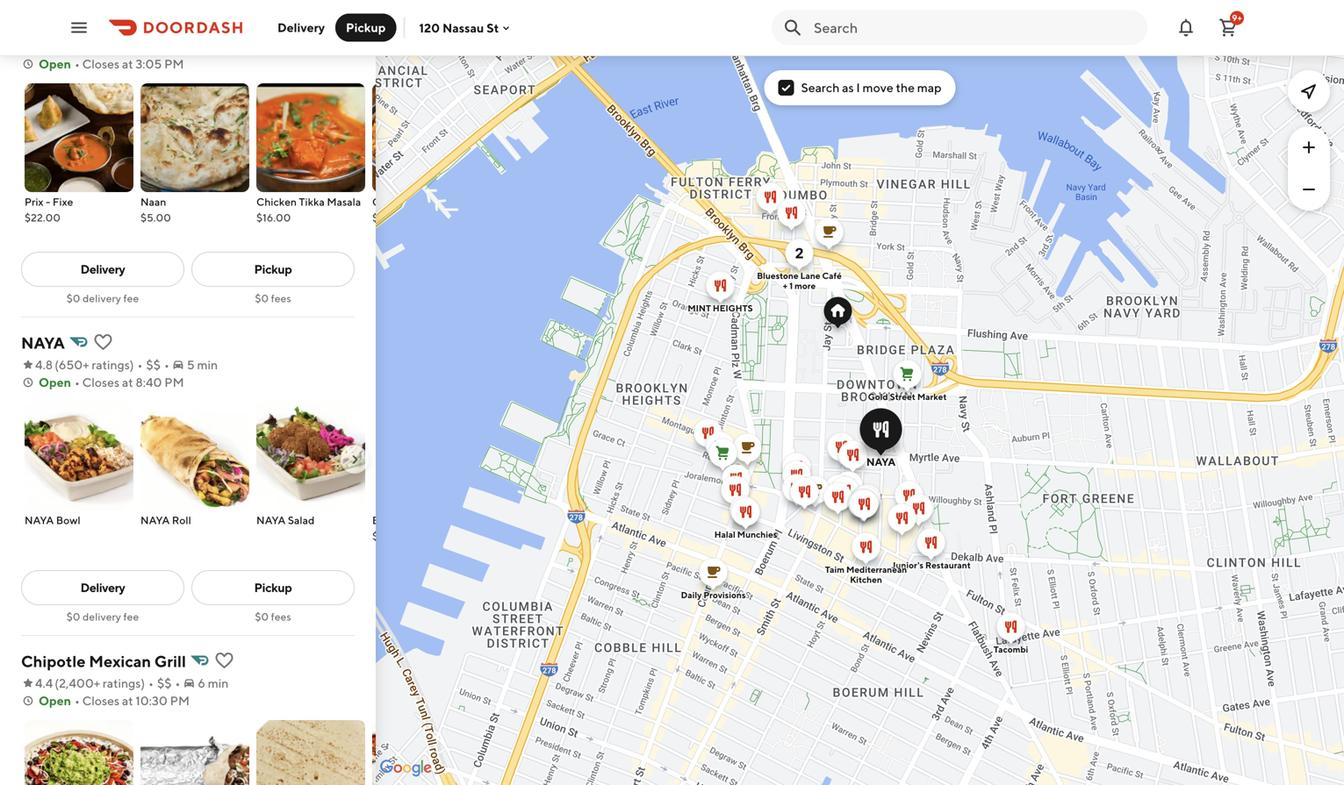 Task type: vqa. For each thing, say whether or not it's contained in the screenshot.
Iced Hazelnut Latte Image
no



Task type: locate. For each thing, give the bounding box(es) containing it.
mint
[[688, 303, 711, 313], [688, 303, 711, 313]]

1 vertical spatial $0 fees
[[255, 611, 291, 623]]

at left 10:30
[[122, 694, 133, 709]]

120 nassau st button
[[419, 20, 513, 35]]

0 vertical spatial delivery
[[277, 20, 325, 35]]

chicken inside chicken biryani $16.00
[[372, 196, 413, 208]]

open
[[39, 57, 71, 71], [39, 375, 71, 390], [39, 694, 71, 709]]

( 2,400+ ratings )
[[55, 677, 145, 691]]

1 chicken from the left
[[256, 196, 297, 208]]

0 vertical spatial delivery link
[[21, 252, 184, 287]]

delivery link up click to add this store to your saved list image
[[21, 252, 184, 287]]

prix - fixe image
[[25, 83, 133, 192]]

0 vertical spatial closes
[[82, 57, 119, 71]]

open down 4.4
[[39, 694, 71, 709]]

0 horizontal spatial chicken
[[256, 196, 297, 208]]

provisions
[[704, 590, 746, 601], [704, 590, 746, 601]]

$0 delivery fee up ( 2,400+ ratings )
[[66, 611, 139, 623]]

0 vertical spatial fee
[[123, 292, 139, 305]]

• $$ for chipotle mexican grill
[[148, 677, 172, 691]]

chicken
[[256, 196, 297, 208], [372, 196, 413, 208]]

0 vertical spatial min
[[197, 358, 218, 372]]

delivery up click to add this store to your saved list image
[[83, 292, 121, 305]]

$0 fees for chicken tikka masala
[[255, 292, 291, 305]]

delivery down the bowl
[[80, 581, 125, 595]]

1 vertical spatial pickup link
[[191, 571, 355, 606]]

closes for naya
[[82, 375, 119, 390]]

) for chipotle mexican grill
[[141, 677, 145, 691]]

1 vertical spatial at
[[122, 375, 133, 390]]

delivery
[[277, 20, 325, 35], [80, 262, 125, 277], [80, 581, 125, 595]]

pm
[[164, 57, 184, 71], [164, 375, 184, 390], [170, 694, 190, 709]]

junior's restaurant
[[891, 561, 971, 571], [891, 561, 971, 571]]

0 vertical spatial pickup link
[[191, 252, 355, 287]]

market
[[917, 392, 947, 402], [917, 392, 947, 402]]

pickup button
[[335, 14, 396, 42]]

2 delivery link from the top
[[21, 571, 184, 606]]

2 fee from the top
[[123, 611, 139, 623]]

naya salad button
[[256, 402, 365, 529]]

at left the 3:05
[[122, 57, 133, 71]]

delivery up click to add this store to your saved list image
[[80, 262, 125, 277]]

closes
[[82, 57, 119, 71], [82, 375, 119, 390], [82, 694, 119, 709]]

1 vertical spatial open
[[39, 375, 71, 390]]

2 $0 delivery fee from the top
[[66, 611, 139, 623]]

chipotle mexican grill
[[798, 465, 885, 490], [798, 465, 885, 490], [21, 652, 186, 671]]

ratings up 'open • closes at 8:40 pm'
[[92, 358, 130, 372]]

0 vertical spatial $0 delivery fee
[[66, 292, 139, 305]]

1 vertical spatial ratings
[[103, 677, 141, 691]]

search as i move the map
[[801, 80, 942, 95]]

naya up the 4.8
[[21, 334, 65, 353]]

1 fee from the top
[[123, 292, 139, 305]]

1 vertical spatial • $$
[[148, 677, 172, 691]]

chicken tikka masala $16.00
[[256, 196, 361, 224]]

restaurant
[[925, 561, 971, 571], [925, 561, 971, 571]]

• down 650+
[[75, 375, 80, 390]]

) up 'open • closes at 8:40 pm'
[[130, 358, 134, 372]]

delivery link for naya bowl
[[21, 571, 184, 606]]

2 vertical spatial at
[[122, 694, 133, 709]]

$16.00
[[256, 212, 291, 224], [372, 212, 407, 224]]

more
[[795, 281, 816, 291], [795, 281, 816, 291]]

st
[[487, 20, 499, 35]]

gold
[[868, 392, 888, 402], [868, 392, 888, 402]]

2 vertical spatial pickup
[[254, 581, 292, 595]]

fee up ( 2,400+ ratings )
[[123, 611, 139, 623]]

0 vertical spatial $$
[[146, 358, 161, 372]]

( right 4.4
[[55, 677, 59, 691]]

biryani
[[415, 196, 449, 208]]

heights
[[713, 303, 753, 313], [713, 303, 753, 313]]

0 vertical spatial • $$
[[137, 358, 161, 372]]

pm right 10:30
[[170, 694, 190, 709]]

open • closes at 3:05 pm
[[39, 57, 184, 71]]

2 vertical spatial closes
[[82, 694, 119, 709]]

1 closes from the top
[[82, 57, 119, 71]]

4.8
[[35, 358, 53, 372]]

fees
[[271, 292, 291, 305], [271, 611, 291, 623]]

1 vertical spatial min
[[208, 677, 229, 691]]

0 vertical spatial fees
[[271, 292, 291, 305]]

)
[[130, 358, 134, 372], [141, 677, 145, 691]]

pickup link for naya salad
[[191, 571, 355, 606]]

map region
[[256, 0, 1344, 786]]

munchies
[[737, 530, 777, 540], [737, 530, 777, 540]]

pickup link down naya salad
[[191, 571, 355, 606]]

•
[[75, 57, 80, 71], [137, 358, 143, 372], [164, 358, 169, 372], [75, 375, 80, 390], [148, 677, 154, 691], [175, 677, 180, 691], [75, 694, 80, 709]]

baklava
[[372, 515, 410, 527]]

1 vertical spatial delivery
[[80, 262, 125, 277]]

naya
[[21, 334, 65, 353], [25, 515, 54, 527], [140, 515, 170, 527], [256, 515, 286, 527]]

naan image
[[140, 83, 249, 192]]

at for naya
[[122, 375, 133, 390]]

naya inside button
[[25, 515, 54, 527]]

chicken inside chicken tikka masala $16.00
[[256, 196, 297, 208]]

tortilla on the side image
[[256, 721, 365, 786]]

1 horizontal spatial )
[[141, 677, 145, 691]]

• up 8:40
[[137, 358, 143, 372]]

2 pickup link from the top
[[191, 571, 355, 606]]

2 $0 fees from the top
[[255, 611, 291, 623]]

café
[[822, 271, 842, 281], [822, 271, 842, 281]]

1 open from the top
[[39, 57, 71, 71]]

2 open from the top
[[39, 375, 71, 390]]

bluestone
[[757, 271, 799, 281], [757, 271, 799, 281]]

1 vertical spatial delivery
[[83, 611, 121, 623]]

pm right 8:40
[[164, 375, 184, 390]]

chicken tikka masala image
[[256, 83, 365, 192]]

0 horizontal spatial $16.00
[[256, 212, 291, 224]]

naya salad image
[[256, 402, 365, 511]]

0 vertical spatial (
[[55, 358, 59, 372]]

mint heights
[[688, 303, 753, 313], [688, 303, 753, 313]]

daily
[[681, 590, 702, 601], [681, 590, 702, 601]]

2 closes from the top
[[82, 375, 119, 390]]

open down the 4.8
[[39, 375, 71, 390]]

pickup link
[[191, 252, 355, 287], [191, 571, 355, 606]]

naya left salad
[[256, 515, 286, 527]]

0 vertical spatial at
[[122, 57, 133, 71]]

1 vertical spatial fee
[[123, 611, 139, 623]]

1 vertical spatial pickup
[[254, 262, 292, 277]]

$5.00
[[140, 212, 171, 224]]

daily provisions
[[681, 590, 746, 601], [681, 590, 746, 601]]

1 vertical spatial )
[[141, 677, 145, 691]]

pickup inside button
[[346, 20, 386, 35]]

open down open menu icon at the left top of the page
[[39, 57, 71, 71]]

salad
[[288, 515, 315, 527]]

naya bowl image
[[25, 402, 133, 511]]

min right 5
[[197, 358, 218, 372]]

0 horizontal spatial )
[[130, 358, 134, 372]]

pm for chipotle mexican grill
[[170, 694, 190, 709]]

naya left the bowl
[[25, 515, 54, 527]]

0 vertical spatial delivery
[[83, 292, 121, 305]]

1 pickup link from the top
[[191, 252, 355, 287]]

1 ( from the top
[[55, 358, 59, 372]]

$$
[[146, 358, 161, 372], [157, 677, 172, 691]]

2 ( from the top
[[55, 677, 59, 691]]

( for chipotle mexican grill
[[55, 677, 59, 691]]

at
[[122, 57, 133, 71], [122, 375, 133, 390], [122, 694, 133, 709]]

1 horizontal spatial $16.00
[[372, 212, 407, 224]]

naya left roll
[[140, 515, 170, 527]]

1 $0 fees from the top
[[255, 292, 291, 305]]

gold street market
[[868, 392, 947, 402], [868, 392, 947, 402]]

2 delivery from the top
[[83, 611, 121, 623]]

6 min
[[198, 677, 229, 691]]

at left 8:40
[[122, 375, 133, 390]]

$0 fees for naya salad
[[255, 611, 291, 623]]

delivery left pickup button
[[277, 20, 325, 35]]

pm for naya
[[164, 375, 184, 390]]

taim mediterranean kitchen
[[825, 565, 907, 585], [825, 565, 907, 585]]

( 650+ ratings )
[[55, 358, 134, 372]]

2 fees from the top
[[271, 611, 291, 623]]

2 vertical spatial open
[[39, 694, 71, 709]]

average rating of 4.8 out of 5 element
[[21, 356, 53, 374]]

$$ up 10:30
[[157, 677, 172, 691]]

halal munchies
[[714, 530, 777, 540], [714, 530, 777, 540]]

fee
[[123, 292, 139, 305], [123, 611, 139, 623]]

3 open from the top
[[39, 694, 71, 709]]

pickup down chicken tikka masala $16.00
[[254, 262, 292, 277]]

ratings up open • closes at 10:30 pm
[[103, 677, 141, 691]]

pickup link down chicken tikka masala $16.00
[[191, 252, 355, 287]]

• down 2,400+
[[75, 694, 80, 709]]

taim
[[825, 565, 845, 575], [825, 565, 845, 575]]

2 vertical spatial delivery
[[80, 581, 125, 595]]

naya for naya
[[21, 334, 65, 353]]

min
[[197, 358, 218, 372], [208, 677, 229, 691]]

1 $16.00 from the left
[[256, 212, 291, 224]]

0 vertical spatial $0 fees
[[255, 292, 291, 305]]

closes down ( 650+ ratings )
[[82, 375, 119, 390]]

min right 6 at the left bottom of the page
[[208, 677, 229, 691]]

1 vertical spatial fees
[[271, 611, 291, 623]]

• $$
[[137, 358, 161, 372], [148, 677, 172, 691]]

street
[[890, 392, 916, 402], [890, 392, 916, 402]]

burrito bowl image
[[25, 721, 133, 786]]

1 fees from the top
[[271, 292, 291, 305]]

• $$ up 10:30
[[148, 677, 172, 691]]

mediterranean
[[846, 565, 907, 575], [846, 565, 907, 575]]

fees for chicken tikka masala
[[271, 292, 291, 305]]

tikka
[[299, 196, 325, 208]]

1
[[789, 281, 793, 291], [789, 281, 793, 291]]

grill
[[831, 477, 852, 490], [831, 477, 852, 490], [154, 652, 186, 671]]

i
[[856, 80, 860, 95]]

$0 delivery fee up click to add this store to your saved list image
[[66, 292, 139, 305]]

1 delivery from the top
[[83, 292, 121, 305]]

tacombi
[[994, 645, 1028, 655], [994, 645, 1028, 655]]

delivery link
[[21, 252, 184, 287], [21, 571, 184, 606]]

1 vertical spatial $0 delivery fee
[[66, 611, 139, 623]]

2 at from the top
[[122, 375, 133, 390]]

1 vertical spatial pm
[[164, 375, 184, 390]]

0 vertical spatial )
[[130, 358, 134, 372]]

delivery link down the bowl
[[21, 571, 184, 606]]

fee up ( 650+ ratings )
[[123, 292, 139, 305]]

delivery up ( 2,400+ ratings )
[[83, 611, 121, 623]]

• left 6 at the left bottom of the page
[[175, 677, 180, 691]]

2 $16.00 from the left
[[372, 212, 407, 224]]

pm right the 3:05
[[164, 57, 184, 71]]

( right the 4.8
[[55, 358, 59, 372]]

ratings
[[92, 358, 130, 372], [103, 677, 141, 691]]

delivery inside button
[[277, 20, 325, 35]]

pickup left 120
[[346, 20, 386, 35]]

powered by google image
[[380, 760, 432, 778]]

closes down ( 2,400+ ratings )
[[82, 694, 119, 709]]

closes down open menu icon at the left top of the page
[[82, 57, 119, 71]]

halal
[[714, 530, 736, 540], [714, 530, 736, 540]]

mexican
[[843, 465, 885, 477], [843, 465, 885, 477], [89, 652, 151, 671]]

masala
[[327, 196, 361, 208]]

1 horizontal spatial chicken
[[372, 196, 413, 208]]

6
[[198, 677, 205, 691]]

• $$ up 8:40
[[137, 358, 161, 372]]

map
[[917, 80, 942, 95]]

nassau
[[442, 20, 484, 35]]

ratings for naya
[[92, 358, 130, 372]]

3 closes from the top
[[82, 694, 119, 709]]

(
[[55, 358, 59, 372], [55, 677, 59, 691]]

0 vertical spatial pickup
[[346, 20, 386, 35]]

) up 10:30
[[141, 677, 145, 691]]

$0
[[66, 292, 80, 305], [255, 292, 269, 305], [66, 611, 80, 623], [255, 611, 269, 623]]

bluestone lane café + 1 more
[[757, 271, 842, 291], [757, 271, 842, 291]]

• $$ for naya
[[137, 358, 161, 372]]

2,400+
[[59, 677, 100, 691]]

pickup for chicken tikka masala
[[254, 262, 292, 277]]

3 at from the top
[[122, 694, 133, 709]]

2 vertical spatial pm
[[170, 694, 190, 709]]

chicken left biryani
[[372, 196, 413, 208]]

1 vertical spatial delivery link
[[21, 571, 184, 606]]

delivery
[[83, 292, 121, 305], [83, 611, 121, 623]]

1 vertical spatial (
[[55, 677, 59, 691]]

0 vertical spatial ratings
[[92, 358, 130, 372]]

1 $0 delivery fee from the top
[[66, 292, 139, 305]]

naya roll image
[[140, 402, 249, 511]]

chicken left tikka
[[256, 196, 297, 208]]

1 delivery link from the top
[[21, 252, 184, 287]]

1 vertical spatial $$
[[157, 677, 172, 691]]

1 at from the top
[[122, 57, 133, 71]]

$$ up 8:40
[[146, 358, 161, 372]]

1 vertical spatial closes
[[82, 375, 119, 390]]

2 chicken from the left
[[372, 196, 413, 208]]

0 vertical spatial open
[[39, 57, 71, 71]]

naya salad
[[256, 515, 315, 527]]

chicken for chicken biryani
[[372, 196, 413, 208]]

pickup down naya salad
[[254, 581, 292, 595]]



Task type: describe. For each thing, give the bounding box(es) containing it.
( for naya
[[55, 358, 59, 372]]

120 nassau st
[[419, 20, 499, 35]]

average rating of 4.4 out of 5 element
[[21, 675, 53, 693]]

baklava $4.59
[[372, 515, 410, 543]]

open for chipotle mexican grill
[[39, 694, 71, 709]]

prix - fixe $22.00
[[25, 196, 73, 224]]

naya for naya bowl
[[25, 515, 54, 527]]

delivery link for prix - fixe
[[21, 252, 184, 287]]

$4.59
[[372, 530, 401, 543]]

$0 delivery fee for naya bowl
[[66, 611, 139, 623]]

click to add this store to your saved list image
[[93, 332, 114, 353]]

$0 delivery fee for prix - fixe
[[66, 292, 139, 305]]

650+
[[59, 358, 89, 372]]

zoom out image
[[1299, 179, 1320, 200]]

pickup for naya salad
[[254, 581, 292, 595]]

delivery for prix - fixe
[[83, 292, 121, 305]]

• left 5
[[164, 358, 169, 372]]

open menu image
[[68, 17, 90, 38]]

$16.00 inside chicken biryani $16.00
[[372, 212, 407, 224]]

Search as I move the map checkbox
[[778, 80, 794, 96]]

9+
[[1232, 13, 1242, 23]]

$22.00
[[25, 212, 61, 224]]

naya bowl
[[25, 515, 80, 527]]

$$ for chipotle mexican grill
[[157, 677, 172, 691]]

naya roll button
[[140, 402, 249, 529]]

ratings for chipotle mexican grill
[[103, 677, 141, 691]]

prix
[[25, 196, 44, 208]]

Store search: begin typing to search for stores available on DoorDash text field
[[814, 18, 1137, 37]]

10:30
[[136, 694, 168, 709]]

move
[[863, 80, 894, 95]]

bowl
[[56, 515, 80, 527]]

fees for naya salad
[[271, 611, 291, 623]]

8:40
[[136, 375, 162, 390]]

9+ button
[[1211, 10, 1246, 45]]

5 min
[[187, 358, 218, 372]]

burrito image
[[140, 721, 249, 786]]

naya bowl button
[[25, 402, 133, 529]]

min for chipotle mexican grill
[[208, 677, 229, 691]]

• down open menu icon at the left top of the page
[[75, 57, 80, 71]]

-
[[46, 196, 50, 208]]

search
[[801, 80, 840, 95]]

the
[[896, 80, 915, 95]]

as
[[842, 80, 854, 95]]

3:05
[[136, 57, 162, 71]]

0 vertical spatial pm
[[164, 57, 184, 71]]

naya roll
[[140, 515, 191, 527]]

delivery for naya roll
[[80, 581, 125, 595]]

min for naya
[[197, 358, 218, 372]]

open • closes at 10:30 pm
[[39, 694, 190, 709]]

recenter the map image
[[1299, 81, 1320, 102]]

fee for naya roll
[[123, 611, 139, 623]]

120
[[419, 20, 440, 35]]

delivery button
[[267, 14, 335, 42]]

at for chipotle mexican grill
[[122, 694, 133, 709]]

4.4
[[35, 677, 53, 691]]

open • closes at 8:40 pm
[[39, 375, 184, 390]]

delivery for naya bowl
[[83, 611, 121, 623]]

naan $5.00
[[140, 196, 171, 224]]

chicken biryani $16.00
[[372, 196, 449, 224]]

) for naya
[[130, 358, 134, 372]]

delivery for naan
[[80, 262, 125, 277]]

roll
[[172, 515, 191, 527]]

$16.00 inside chicken tikka masala $16.00
[[256, 212, 291, 224]]

fixe
[[53, 196, 73, 208]]

1 items, open order cart image
[[1218, 17, 1239, 38]]

naya for naya salad
[[256, 515, 286, 527]]

naya for naya roll
[[140, 515, 170, 527]]

chicken for chicken tikka masala
[[256, 196, 297, 208]]

zoom in image
[[1299, 137, 1320, 158]]

pickup link for chicken tikka masala
[[191, 252, 355, 287]]

• up 10:30
[[148, 677, 154, 691]]

$$ for naya
[[146, 358, 161, 372]]

naan
[[140, 196, 166, 208]]

fee for naan
[[123, 292, 139, 305]]

notification bell image
[[1176, 17, 1197, 38]]

closes for chipotle mexican grill
[[82, 694, 119, 709]]

5
[[187, 358, 195, 372]]

open for naya
[[39, 375, 71, 390]]

click to add this store to your saved list image
[[214, 651, 235, 672]]



